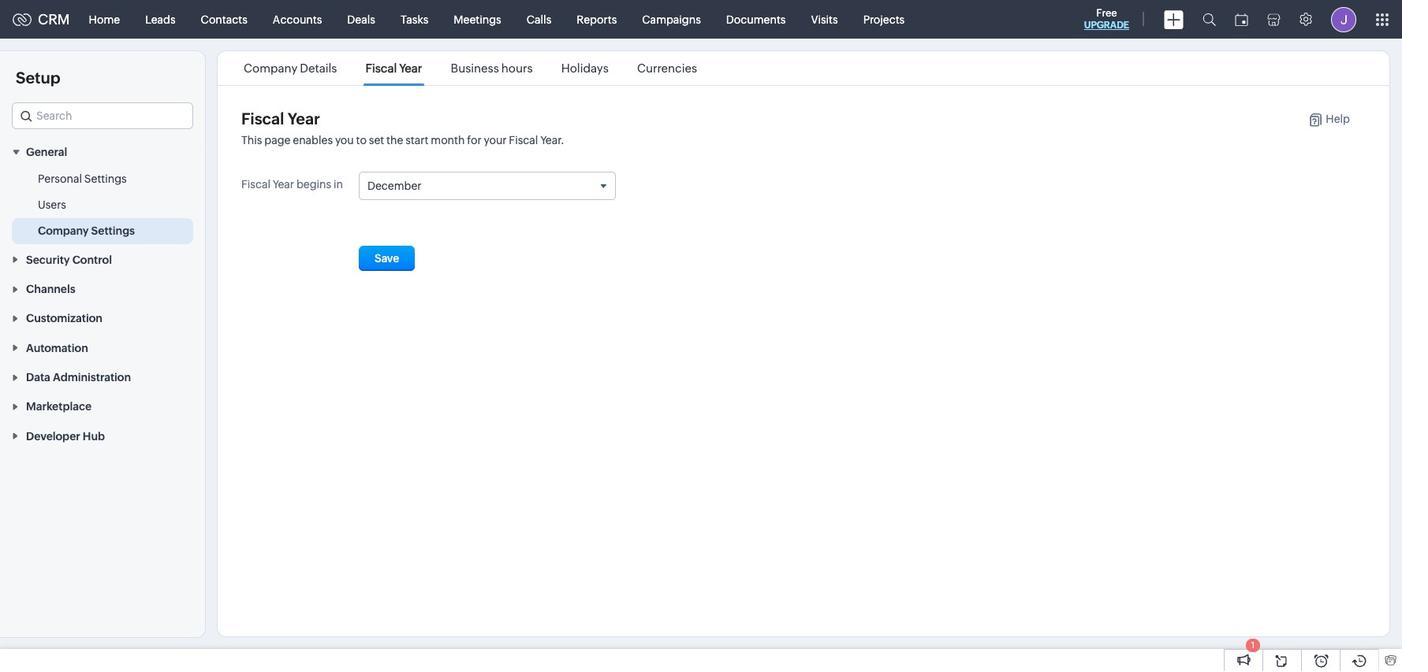 Task type: describe. For each thing, give the bounding box(es) containing it.
details
[[300, 62, 337, 75]]

fiscal down this
[[241, 178, 271, 191]]

personal settings
[[38, 173, 127, 186]]

users
[[38, 199, 66, 212]]

company details link
[[241, 62, 340, 75]]

company details
[[244, 62, 337, 75]]

home
[[89, 13, 120, 26]]

fiscal right your
[[509, 134, 538, 147]]

reports
[[577, 13, 617, 26]]

you
[[335, 134, 354, 147]]

security control
[[26, 254, 112, 266]]

company for company details
[[244, 62, 298, 75]]

december
[[367, 180, 422, 192]]

your
[[484, 134, 507, 147]]

free upgrade
[[1084, 7, 1129, 31]]

contacts link
[[188, 0, 260, 38]]

help
[[1326, 113, 1350, 125]]

profile image
[[1331, 7, 1356, 32]]

personal
[[38, 173, 82, 186]]

hours
[[501, 62, 533, 75]]

calls
[[527, 13, 551, 26]]

business hours
[[451, 62, 533, 75]]

settings for company settings
[[91, 225, 135, 238]]

contacts
[[201, 13, 248, 26]]

visits link
[[798, 0, 851, 38]]

general button
[[0, 137, 205, 167]]

calls link
[[514, 0, 564, 38]]

search element
[[1193, 0, 1226, 39]]

meetings
[[454, 13, 501, 26]]

set
[[369, 134, 384, 147]]

month
[[431, 134, 465, 147]]

holidays link
[[559, 62, 611, 75]]

currencies
[[637, 62, 697, 75]]

start
[[406, 134, 429, 147]]

1 vertical spatial year
[[288, 110, 320, 128]]

documents
[[726, 13, 786, 26]]

users link
[[38, 197, 66, 213]]

company settings link
[[38, 223, 135, 239]]

begins
[[296, 178, 331, 191]]

leads link
[[133, 0, 188, 38]]

developer
[[26, 430, 80, 443]]

currencies link
[[635, 62, 700, 75]]

fiscal up this
[[241, 110, 284, 128]]

administration
[[53, 371, 131, 384]]

crm
[[38, 11, 70, 28]]

accounts link
[[260, 0, 335, 38]]

marketplace button
[[0, 392, 205, 421]]

general
[[26, 146, 67, 159]]

campaigns link
[[630, 0, 714, 38]]

developer hub button
[[0, 421, 205, 451]]

security control button
[[0, 245, 205, 274]]

automation button
[[0, 333, 205, 363]]

home link
[[76, 0, 133, 38]]

crm link
[[13, 11, 70, 28]]



Task type: vqa. For each thing, say whether or not it's contained in the screenshot.
Data Administration dropdown button
yes



Task type: locate. For each thing, give the bounding box(es) containing it.
documents link
[[714, 0, 798, 38]]

2 vertical spatial year
[[273, 178, 294, 191]]

page
[[264, 134, 291, 147]]

developer hub
[[26, 430, 105, 443]]

free
[[1096, 7, 1117, 19]]

profile element
[[1322, 0, 1366, 38]]

fiscal inside list
[[366, 62, 397, 75]]

deals
[[347, 13, 375, 26]]

settings
[[84, 173, 127, 186], [91, 225, 135, 238]]

1 horizontal spatial company
[[244, 62, 298, 75]]

list containing company details
[[229, 51, 711, 85]]

0 vertical spatial company
[[244, 62, 298, 75]]

year.
[[540, 134, 564, 147]]

this page enables you to set the start month for your fiscal year.
[[241, 134, 564, 147]]

channels
[[26, 283, 75, 296]]

settings down general dropdown button at the top left
[[84, 173, 127, 186]]

accounts
[[273, 13, 322, 26]]

year down tasks
[[399, 62, 422, 75]]

data administration button
[[0, 363, 205, 392]]

fiscal year up page
[[241, 110, 320, 128]]

campaigns
[[642, 13, 701, 26]]

setup
[[16, 69, 60, 87]]

enables
[[293, 134, 333, 147]]

fiscal down deals
[[366, 62, 397, 75]]

leads
[[145, 13, 176, 26]]

automation
[[26, 342, 88, 355]]

to
[[356, 134, 367, 147]]

year
[[399, 62, 422, 75], [288, 110, 320, 128], [273, 178, 294, 191]]

0 vertical spatial year
[[399, 62, 422, 75]]

company for company settings
[[38, 225, 89, 238]]

0 vertical spatial settings
[[84, 173, 127, 186]]

calendar image
[[1235, 13, 1248, 26]]

company settings
[[38, 225, 135, 238]]

projects
[[863, 13, 905, 26]]

marketplace
[[26, 401, 92, 414]]

the
[[386, 134, 403, 147]]

deals link
[[335, 0, 388, 38]]

business hours link
[[448, 62, 535, 75]]

for
[[467, 134, 482, 147]]

in
[[334, 178, 343, 191]]

0 horizontal spatial company
[[38, 225, 89, 238]]

1 vertical spatial settings
[[91, 225, 135, 238]]

company left details on the top of the page
[[244, 62, 298, 75]]

company down users
[[38, 225, 89, 238]]

create menu element
[[1155, 0, 1193, 38]]

fiscal year down tasks
[[366, 62, 422, 75]]

Search text field
[[13, 103, 192, 129]]

1 horizontal spatial fiscal year
[[366, 62, 422, 75]]

fiscal year
[[366, 62, 422, 75], [241, 110, 320, 128]]

fiscal year link
[[363, 62, 425, 75]]

visits
[[811, 13, 838, 26]]

company
[[244, 62, 298, 75], [38, 225, 89, 238]]

personal settings link
[[38, 171, 127, 187]]

channels button
[[0, 274, 205, 304]]

settings up security control dropdown button
[[91, 225, 135, 238]]

holidays
[[561, 62, 609, 75]]

upgrade
[[1084, 20, 1129, 31]]

control
[[72, 254, 112, 266]]

1 vertical spatial fiscal year
[[241, 110, 320, 128]]

business
[[451, 62, 499, 75]]

data administration
[[26, 371, 131, 384]]

customization
[[26, 313, 102, 325]]

year up enables
[[288, 110, 320, 128]]

logo image
[[13, 13, 32, 26]]

company inside general region
[[38, 225, 89, 238]]

None field
[[12, 103, 193, 129]]

fiscal
[[366, 62, 397, 75], [241, 110, 284, 128], [509, 134, 538, 147], [241, 178, 271, 191]]

help link
[[1293, 113, 1350, 127]]

list
[[229, 51, 711, 85]]

this
[[241, 134, 262, 147]]

0 horizontal spatial fiscal year
[[241, 110, 320, 128]]

1
[[1251, 641, 1255, 651]]

data
[[26, 371, 50, 384]]

settings for personal settings
[[84, 173, 127, 186]]

tasks
[[401, 13, 428, 26]]

create menu image
[[1164, 10, 1184, 29]]

1 vertical spatial company
[[38, 225, 89, 238]]

search image
[[1203, 13, 1216, 26]]

None submit
[[359, 246, 415, 271]]

December field
[[360, 173, 615, 200]]

reports link
[[564, 0, 630, 38]]

customization button
[[0, 304, 205, 333]]

tasks link
[[388, 0, 441, 38]]

general region
[[0, 167, 205, 245]]

0 vertical spatial fiscal year
[[366, 62, 422, 75]]

projects link
[[851, 0, 917, 38]]

year inside list
[[399, 62, 422, 75]]

meetings link
[[441, 0, 514, 38]]

fiscal year begins in
[[241, 178, 343, 191]]

hub
[[83, 430, 105, 443]]

security
[[26, 254, 70, 266]]

year left begins
[[273, 178, 294, 191]]



